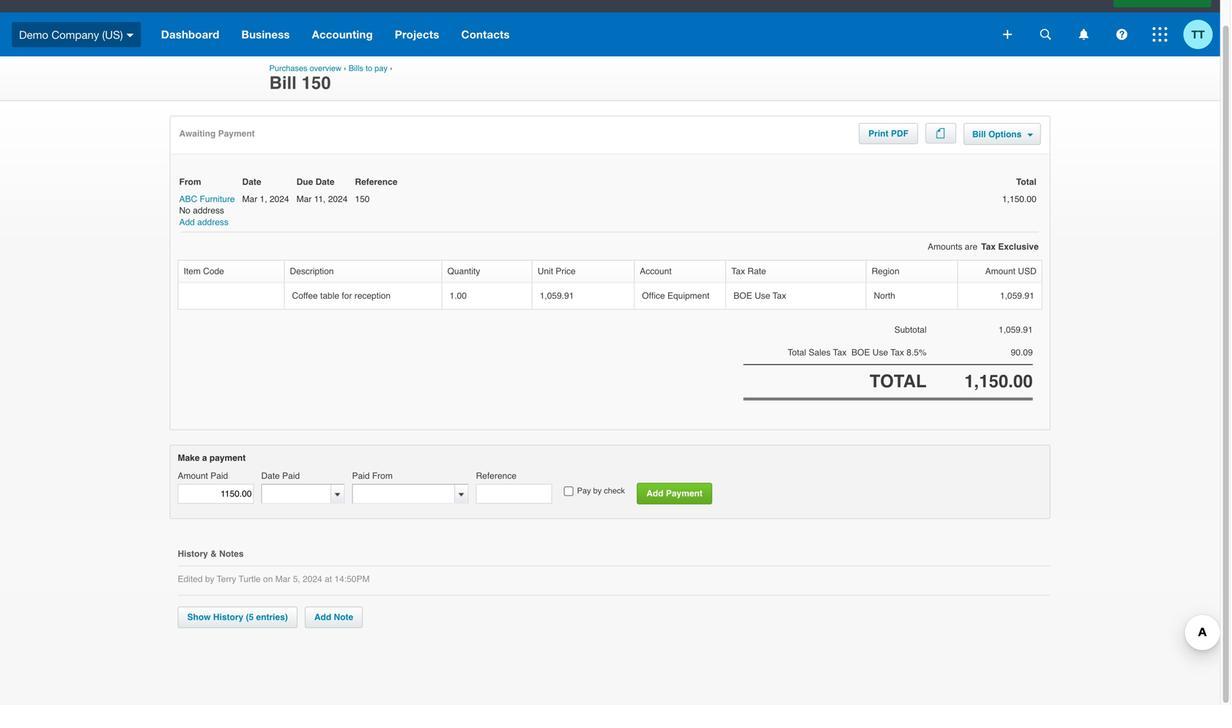 Task type: locate. For each thing, give the bounding box(es) containing it.
svg image
[[1153, 27, 1168, 42], [1003, 30, 1012, 39]]

boe
[[734, 291, 752, 301], [852, 348, 870, 358]]

mar left 1,
[[242, 194, 257, 205]]

0 vertical spatial reference
[[355, 177, 398, 187]]

Reference text field
[[476, 485, 552, 504]]

2024 right 5,
[[303, 575, 322, 585]]

paid for amount paid
[[210, 471, 228, 482]]

amount paid
[[178, 471, 228, 482]]

svg image inside demo company (us) popup button
[[127, 34, 134, 37]]

0 vertical spatial by
[[593, 487, 602, 496]]

payment right awaiting
[[218, 129, 255, 139]]

banner
[[0, 0, 1220, 56]]

address down abc furniture link
[[193, 206, 224, 216]]

1 horizontal spatial from
[[372, 471, 393, 482]]

payment
[[218, 129, 255, 139], [666, 489, 703, 499]]

amount left usd
[[985, 266, 1016, 277]]

0 horizontal spatial amount
[[178, 471, 208, 482]]

0 vertical spatial boe
[[734, 291, 752, 301]]

edited by terry turtle on mar 5, 2024 at 14:50pm
[[178, 575, 370, 585]]

0 vertical spatial payment
[[218, 129, 255, 139]]

1 vertical spatial total
[[788, 348, 806, 358]]

date paid
[[261, 471, 300, 482]]

0 vertical spatial 150
[[302, 73, 331, 93]]

1,059.91
[[540, 291, 574, 301], [1000, 291, 1035, 301], [999, 325, 1033, 335]]

reference inside date mar 1, 2024 due date mar 11, 2024 reference 150
[[355, 177, 398, 187]]

mar left 11,
[[297, 194, 312, 205]]

1.00
[[450, 291, 467, 301]]

awaiting
[[179, 129, 216, 139]]

by for terry
[[205, 575, 214, 585]]

dashboard
[[161, 28, 219, 41]]

0 horizontal spatial use
[[755, 291, 770, 301]]

1 vertical spatial address
[[197, 217, 229, 227]]

paid from
[[352, 471, 393, 482]]

1 vertical spatial by
[[205, 575, 214, 585]]

0 horizontal spatial 150
[[302, 73, 331, 93]]

bill options
[[972, 129, 1024, 140]]

boe use tax
[[734, 291, 786, 301]]

history inside 'link'
[[213, 613, 243, 623]]

bill
[[269, 73, 297, 93], [972, 129, 986, 140]]

150 right 11,
[[355, 194, 370, 205]]

2 horizontal spatial 2024
[[328, 194, 348, 205]]

abc furniture link
[[179, 194, 235, 205]]

add
[[179, 217, 195, 227], [647, 489, 664, 499], [314, 613, 331, 623]]

1 horizontal spatial paid
[[282, 471, 300, 482]]

history left the &
[[178, 549, 208, 560]]

options
[[989, 129, 1022, 140]]

add right check in the bottom of the page
[[647, 489, 664, 499]]

total for total 1,150.00
[[1016, 177, 1037, 187]]

for
[[342, 291, 352, 301]]

a
[[202, 453, 207, 464]]

0 horizontal spatial by
[[205, 575, 214, 585]]

awaiting payment
[[179, 129, 255, 139]]

accounting
[[312, 28, 373, 41]]

150 inside date mar 1, 2024 due date mar 11, 2024 reference 150
[[355, 194, 370, 205]]

reference
[[355, 177, 398, 187], [476, 471, 517, 482]]

sales
[[809, 348, 831, 358]]

demo
[[19, 28, 48, 41]]

1 horizontal spatial bill
[[972, 129, 986, 140]]

amount down make
[[178, 471, 208, 482]]

address
[[193, 206, 224, 216], [197, 217, 229, 227]]

price
[[556, 266, 576, 277]]

make a payment
[[178, 453, 246, 464]]

date up 1,
[[242, 177, 261, 187]]

svg image
[[1040, 29, 1051, 40], [1079, 29, 1089, 40], [1117, 29, 1128, 40], [127, 34, 134, 37]]

print
[[869, 129, 889, 139]]

1 horizontal spatial 150
[[355, 194, 370, 205]]

amount
[[985, 266, 1016, 277], [178, 471, 208, 482]]

tt
[[1192, 28, 1205, 41]]

0 vertical spatial bill
[[269, 73, 297, 93]]

0 vertical spatial add
[[179, 217, 195, 227]]

1 vertical spatial 150
[[355, 194, 370, 205]]

by left terry
[[205, 575, 214, 585]]

date mar 1, 2024 due date mar 11, 2024 reference 150
[[242, 177, 398, 205]]

use down rate
[[755, 291, 770, 301]]

contacts
[[461, 28, 510, 41]]

0 vertical spatial use
[[755, 291, 770, 301]]

boe right the sales
[[852, 348, 870, 358]]

None text field
[[353, 485, 455, 504]]

1 horizontal spatial ›
[[390, 64, 393, 73]]

1 paid from the left
[[210, 471, 228, 482]]

2 horizontal spatial paid
[[352, 471, 370, 482]]

are
[[965, 242, 978, 252]]

1,059.91 down unit price
[[540, 291, 574, 301]]

(5
[[246, 613, 254, 623]]

boe down tax rate
[[734, 291, 752, 301]]

payment right check in the bottom of the page
[[666, 489, 703, 499]]

› left bills
[[344, 64, 346, 73]]

0 vertical spatial history
[[178, 549, 208, 560]]

pdf
[[891, 129, 909, 139]]

total down options
[[1016, 177, 1037, 187]]

use up total
[[873, 348, 888, 358]]

&
[[210, 549, 217, 560]]

address down furniture
[[197, 217, 229, 227]]

date up 11,
[[316, 177, 335, 187]]

by for check
[[593, 487, 602, 496]]

reference up "reference" text field
[[476, 471, 517, 482]]

1 horizontal spatial boe
[[852, 348, 870, 358]]

bill inside purchases overview › bills to pay › bill 150
[[269, 73, 297, 93]]

coffee table for reception
[[292, 291, 391, 301]]

2024 right 11,
[[328, 194, 348, 205]]

1 vertical spatial add
[[647, 489, 664, 499]]

2024 right 1,
[[270, 194, 289, 205]]

3 paid from the left
[[352, 471, 370, 482]]

rate
[[748, 266, 766, 277]]

bill left overview
[[269, 73, 297, 93]]

add left note
[[314, 613, 331, 623]]

0 vertical spatial amount
[[985, 266, 1016, 277]]

turtle
[[239, 575, 261, 585]]

date
[[242, 177, 261, 187], [316, 177, 335, 187], [261, 471, 280, 482]]

show history (5 entries)
[[187, 613, 288, 623]]

total left the sales
[[788, 348, 806, 358]]

to
[[366, 64, 372, 73]]

total sales tax                              boe use tax 8.5%
[[788, 348, 927, 358]]

reference right due
[[355, 177, 398, 187]]

1 horizontal spatial amount
[[985, 266, 1016, 277]]

1 horizontal spatial history
[[213, 613, 243, 623]]

0 horizontal spatial from
[[179, 177, 201, 187]]

payment for add payment
[[666, 489, 703, 499]]

150 left bills
[[302, 73, 331, 93]]

11,
[[314, 194, 326, 205]]

›
[[344, 64, 346, 73], [390, 64, 393, 73]]

Date Paid text field
[[262, 485, 331, 504]]

0 horizontal spatial total
[[788, 348, 806, 358]]

purchases overview › bills to pay › bill 150
[[269, 64, 395, 93]]

1 vertical spatial history
[[213, 613, 243, 623]]

1,150.00
[[1003, 194, 1037, 205], [965, 371, 1033, 392]]

1 vertical spatial from
[[372, 471, 393, 482]]

Amount Paid text field
[[178, 485, 254, 504]]

usd
[[1018, 266, 1037, 277]]

from inside from abc furniture no address add address
[[179, 177, 201, 187]]

0 vertical spatial from
[[179, 177, 201, 187]]

0 horizontal spatial bill
[[269, 73, 297, 93]]

paid
[[210, 471, 228, 482], [282, 471, 300, 482], [352, 471, 370, 482]]

0 horizontal spatial reference
[[355, 177, 398, 187]]

contacts button
[[450, 12, 521, 56]]

mar
[[242, 194, 257, 205], [297, 194, 312, 205], [275, 575, 291, 585]]

2 horizontal spatial add
[[647, 489, 664, 499]]

total inside the total 1,150.00
[[1016, 177, 1037, 187]]

2 vertical spatial add
[[314, 613, 331, 623]]

date up date paid "text field"
[[261, 471, 280, 482]]

office
[[642, 291, 665, 301]]

amount usd
[[985, 266, 1037, 277]]

0 horizontal spatial ›
[[344, 64, 346, 73]]

0 horizontal spatial boe
[[734, 291, 752, 301]]

1 vertical spatial boe
[[852, 348, 870, 358]]

total
[[1016, 177, 1037, 187], [788, 348, 806, 358]]

0 horizontal spatial svg image
[[1003, 30, 1012, 39]]

purchases overview link
[[269, 64, 342, 73]]

0 vertical spatial address
[[193, 206, 224, 216]]

mar left 5,
[[275, 575, 291, 585]]

by right pay
[[593, 487, 602, 496]]

0 horizontal spatial paid
[[210, 471, 228, 482]]

amount for amount usd
[[985, 266, 1016, 277]]

150 inside purchases overview › bills to pay › bill 150
[[302, 73, 331, 93]]

edited
[[178, 575, 203, 585]]

› right pay
[[390, 64, 393, 73]]

1,150.00 up exclusive
[[1003, 194, 1037, 205]]

demo company (us) button
[[0, 12, 150, 56]]

2 horizontal spatial mar
[[297, 194, 312, 205]]

1,150.00 down 90.09
[[965, 371, 1033, 392]]

amounts
[[928, 242, 963, 252]]

0 horizontal spatial add
[[179, 217, 195, 227]]

1 horizontal spatial by
[[593, 487, 602, 496]]

1 horizontal spatial total
[[1016, 177, 1037, 187]]

1 horizontal spatial reference
[[476, 471, 517, 482]]

1 vertical spatial reference
[[476, 471, 517, 482]]

14:50pm
[[335, 575, 370, 585]]

payment
[[210, 453, 246, 464]]

pay
[[577, 487, 591, 496]]

1 vertical spatial amount
[[178, 471, 208, 482]]

2024
[[270, 194, 289, 205], [328, 194, 348, 205], [303, 575, 322, 585]]

0 horizontal spatial payment
[[218, 129, 255, 139]]

tt button
[[1184, 12, 1220, 56]]

region
[[872, 266, 900, 277]]

bill left options
[[972, 129, 986, 140]]

tax
[[981, 242, 996, 252], [732, 266, 745, 277], [773, 291, 786, 301], [891, 348, 904, 358]]

north
[[874, 291, 896, 301]]

history left (5
[[213, 613, 243, 623]]

quantity
[[447, 266, 480, 277]]

from
[[179, 177, 201, 187], [372, 471, 393, 482]]

1 vertical spatial use
[[873, 348, 888, 358]]

office equipment
[[642, 291, 710, 301]]

overview
[[310, 64, 342, 73]]

code
[[203, 266, 224, 277]]

1 horizontal spatial add
[[314, 613, 331, 623]]

2 paid from the left
[[282, 471, 300, 482]]

0 vertical spatial total
[[1016, 177, 1037, 187]]

add down no
[[179, 217, 195, 227]]

1 vertical spatial payment
[[666, 489, 703, 499]]

abc
[[179, 194, 197, 205]]

1 horizontal spatial payment
[[666, 489, 703, 499]]



Task type: describe. For each thing, give the bounding box(es) containing it.
show
[[187, 613, 211, 623]]

demo company (us)
[[19, 28, 123, 41]]

0 horizontal spatial history
[[178, 549, 208, 560]]

1 horizontal spatial svg image
[[1153, 27, 1168, 42]]

reception
[[355, 291, 391, 301]]

terry
[[217, 575, 236, 585]]

2 › from the left
[[390, 64, 393, 73]]

history & notes
[[178, 549, 244, 560]]

dashboard link
[[150, 12, 230, 56]]

account
[[640, 266, 672, 277]]

make
[[178, 453, 200, 464]]

description
[[290, 266, 334, 277]]

1 horizontal spatial use
[[873, 348, 888, 358]]

1 › from the left
[[344, 64, 346, 73]]

add for add payment
[[647, 489, 664, 499]]

print pdf link
[[860, 124, 918, 144]]

purchases
[[269, 64, 307, 73]]

bills
[[349, 64, 363, 73]]

add inside from abc furniture no address add address
[[179, 217, 195, 227]]

5,
[[293, 575, 300, 585]]

add address link
[[179, 217, 229, 228]]

check
[[604, 487, 625, 496]]

tax rate
[[732, 266, 766, 277]]

1,
[[260, 194, 267, 205]]

total 1,150.00
[[1003, 177, 1037, 205]]

Pay by check checkbox
[[564, 487, 574, 497]]

equipment
[[668, 291, 710, 301]]

note
[[334, 613, 353, 623]]

pay
[[375, 64, 388, 73]]

paid for date paid
[[282, 471, 300, 482]]

pay by check
[[577, 487, 625, 496]]

entries)
[[256, 613, 288, 623]]

8.5%
[[907, 348, 927, 358]]

no
[[179, 206, 190, 216]]

projects button
[[384, 12, 450, 56]]

0 horizontal spatial 2024
[[270, 194, 289, 205]]

print pdf
[[869, 129, 909, 139]]

1 vertical spatial 1,150.00
[[965, 371, 1033, 392]]

date for date mar 1, 2024 due date mar 11, 2024 reference 150
[[242, 177, 261, 187]]

on
[[263, 575, 273, 585]]

payment for awaiting payment
[[218, 129, 255, 139]]

projects
[[395, 28, 439, 41]]

1,059.91 up 90.09
[[999, 325, 1033, 335]]

item
[[184, 266, 201, 277]]

table
[[320, 291, 339, 301]]

(us)
[[102, 28, 123, 41]]

1 horizontal spatial mar
[[275, 575, 291, 585]]

exclusive
[[998, 242, 1039, 252]]

add note link
[[305, 607, 363, 629]]

1 horizontal spatial 2024
[[303, 575, 322, 585]]

unit price
[[538, 266, 576, 277]]

date for date paid
[[261, 471, 280, 482]]

bills to pay link
[[349, 64, 388, 73]]

total for total sales tax                              boe use tax 8.5%
[[788, 348, 806, 358]]

furniture
[[200, 194, 235, 205]]

coffee
[[292, 291, 318, 301]]

at
[[325, 575, 332, 585]]

add note
[[314, 613, 353, 623]]

add payment
[[647, 489, 703, 499]]

company
[[51, 28, 99, 41]]

0 vertical spatial 1,150.00
[[1003, 194, 1037, 205]]

due
[[297, 177, 313, 187]]

banner containing dashboard
[[0, 0, 1220, 56]]

0 horizontal spatial mar
[[242, 194, 257, 205]]

business button
[[230, 12, 301, 56]]

amounts are tax exclusive
[[928, 242, 1039, 252]]

1,059.91 down amount usd
[[1000, 291, 1035, 301]]

from abc furniture no address add address
[[179, 177, 235, 227]]

accounting button
[[301, 12, 384, 56]]

add payment link
[[637, 483, 712, 505]]

amount for amount paid
[[178, 471, 208, 482]]

item code
[[184, 266, 224, 277]]

total
[[870, 371, 927, 392]]

1 vertical spatial bill
[[972, 129, 986, 140]]

add for add note
[[314, 613, 331, 623]]

90.09
[[1011, 348, 1033, 358]]

notes
[[219, 549, 244, 560]]



Task type: vqa. For each thing, say whether or not it's contained in the screenshot.


